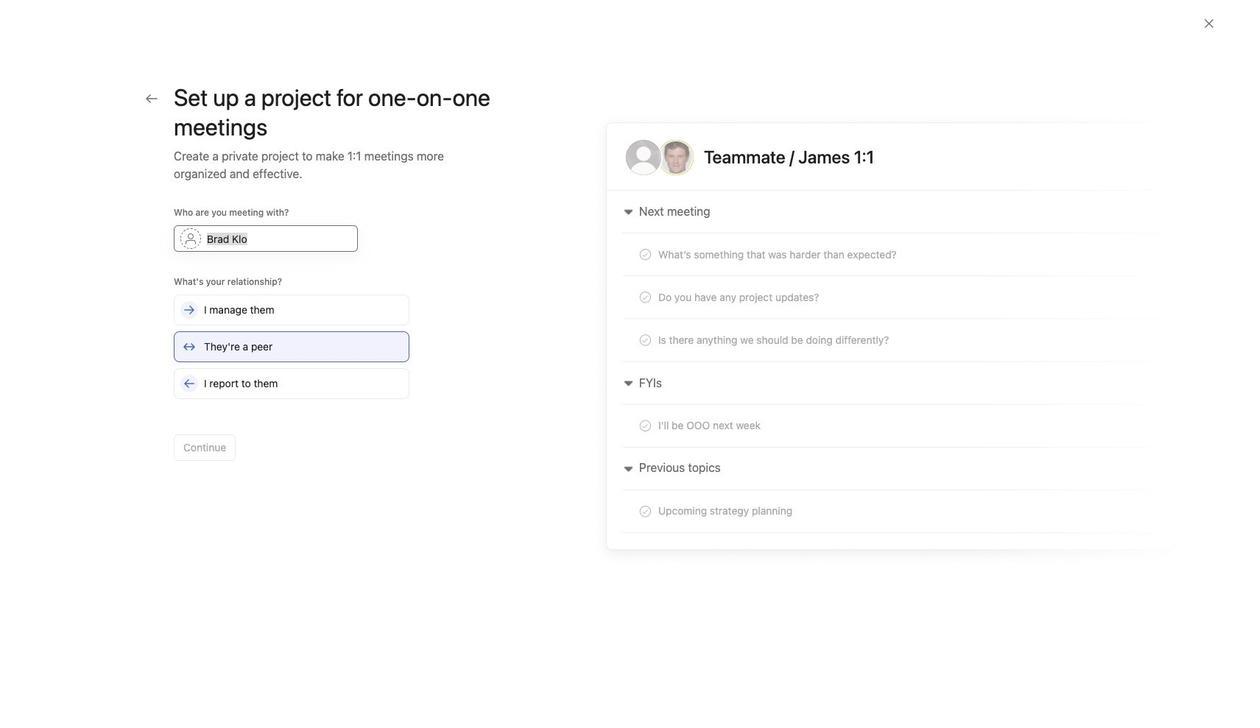 Task type: describe. For each thing, give the bounding box(es) containing it.
Mark complete checkbox
[[275, 396, 293, 414]]

1 mark complete image from the top
[[275, 343, 293, 361]]

starred element
[[0, 234, 177, 405]]

1 mark complete checkbox from the top
[[275, 317, 293, 334]]



Task type: vqa. For each thing, say whether or not it's contained in the screenshot.
2nd Mark complete option
yes



Task type: locate. For each thing, give the bounding box(es) containing it.
go back image
[[146, 93, 158, 105]]

1 mark complete image from the top
[[275, 317, 293, 334]]

Mark complete checkbox
[[275, 317, 293, 334], [275, 343, 293, 361], [275, 370, 293, 387]]

mark complete image
[[275, 343, 293, 361], [275, 370, 293, 387]]

list item
[[261, 312, 1144, 339], [261, 339, 1144, 365], [261, 392, 1144, 418], [261, 418, 1144, 445], [261, 445, 1144, 471], [284, 565, 321, 602], [304, 636, 325, 657]]

0 vertical spatial mark complete image
[[275, 343, 293, 361]]

Name or email text field
[[174, 225, 358, 252]]

2 mark complete image from the top
[[275, 370, 293, 387]]

1 vertical spatial mark complete image
[[275, 370, 293, 387]]

1 vertical spatial mark complete checkbox
[[275, 343, 293, 361]]

2 vertical spatial mark complete checkbox
[[275, 370, 293, 387]]

mark complete image
[[275, 317, 293, 334], [275, 396, 293, 414]]

1 vertical spatial mark complete image
[[275, 396, 293, 414]]

dependencies image
[[275, 290, 293, 308]]

2 mark complete image from the top
[[275, 396, 293, 414]]

3 mark complete checkbox from the top
[[275, 370, 293, 387]]

close image
[[1203, 18, 1215, 29], [1203, 18, 1215, 29]]

2 mark complete checkbox from the top
[[275, 343, 293, 361]]

0 vertical spatial mark complete image
[[275, 317, 293, 334]]

0 vertical spatial mark complete checkbox
[[275, 317, 293, 334]]

list box
[[445, 6, 798, 29]]

global element
[[0, 36, 177, 124]]

this is a preview of your project image
[[592, 112, 1190, 567]]



